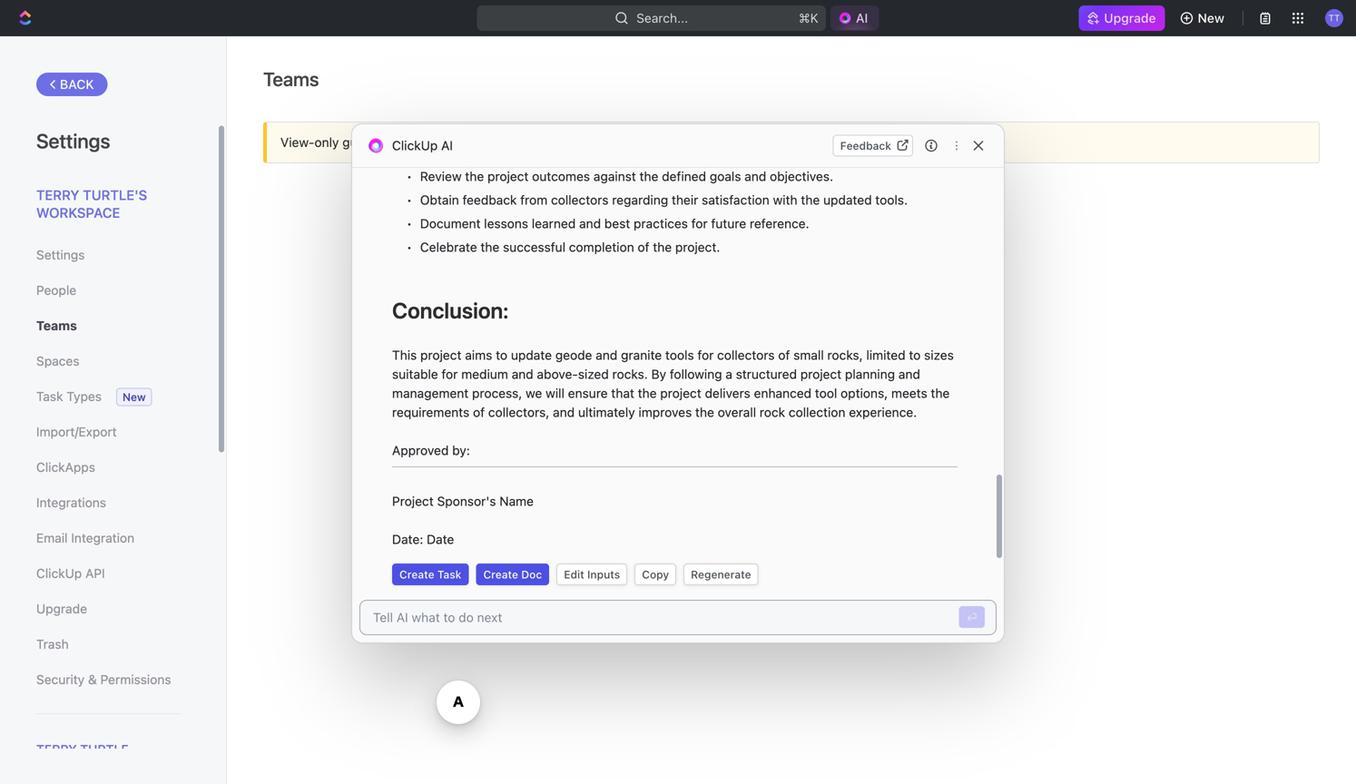 Task type: locate. For each thing, give the bounding box(es) containing it.
0 horizontal spatial upgrade
[[36, 601, 87, 616]]

upgrade left new button
[[1104, 10, 1156, 25]]

0 horizontal spatial new
[[123, 391, 146, 403]]

clickup left api at left bottom
[[36, 566, 82, 581]]

0 vertical spatial of
[[638, 240, 649, 255]]

settings down back link
[[36, 129, 110, 152]]

this
[[392, 348, 417, 363]]

1 horizontal spatial teams
[[263, 68, 319, 90]]

approved
[[392, 443, 449, 458]]

project down following
[[660, 386, 701, 401]]

settings up people
[[36, 247, 85, 262]]

for up management
[[442, 367, 458, 382]]

doc
[[521, 568, 542, 581]]

upgrade link left new button
[[1079, 5, 1165, 31]]

only
[[314, 135, 339, 150]]

goals
[[710, 169, 741, 184]]

0 horizontal spatial create
[[399, 568, 434, 581]]

0 horizontal spatial collectors
[[551, 192, 609, 207]]

0 horizontal spatial upgrade link
[[36, 594, 181, 625]]

copy button
[[635, 564, 676, 585]]

the up feedback
[[465, 169, 484, 184]]

email integration
[[36, 531, 134, 546]]

1 horizontal spatial upgrade link
[[1079, 5, 1165, 31]]

1 vertical spatial upgrade
[[36, 601, 87, 616]]

1 vertical spatial clickup
[[36, 566, 82, 581]]

of down practices
[[638, 240, 649, 255]]

create down the date: date
[[399, 568, 434, 581]]

structured
[[736, 367, 797, 382]]

1 vertical spatial of
[[778, 348, 790, 363]]

0 vertical spatial settings
[[36, 129, 110, 152]]

2 create from the left
[[483, 568, 518, 581]]

2 vertical spatial of
[[473, 405, 485, 420]]

for up following
[[698, 348, 714, 363]]

⏎
[[966, 611, 978, 624]]

0 horizontal spatial clickup
[[36, 566, 82, 581]]

1 horizontal spatial of
[[638, 240, 649, 255]]

0 vertical spatial collectors
[[551, 192, 609, 207]]

collectors down outcomes
[[551, 192, 609, 207]]

new
[[1198, 10, 1225, 25], [123, 391, 146, 403]]

2 vertical spatial teams
[[36, 318, 77, 333]]

clickapps
[[36, 460, 95, 475]]

to right "aims"
[[496, 348, 508, 363]]

trash link
[[36, 629, 181, 660]]

0 vertical spatial clickup
[[392, 138, 438, 153]]

import/export
[[36, 424, 117, 439]]

above-
[[537, 367, 578, 382]]

guests
[[342, 135, 382, 150]]

learn
[[807, 135, 840, 150]]

the right meets
[[931, 386, 950, 401]]

1 vertical spatial task
[[437, 568, 462, 581]]

2 terry from the top
[[36, 742, 77, 757]]

will
[[532, 135, 551, 150], [546, 386, 565, 401]]

added
[[435, 135, 472, 150]]

clickup inside clickup api link
[[36, 566, 82, 581]]

tools.
[[875, 192, 908, 207]]

teams down people
[[36, 318, 77, 333]]

teams link
[[36, 310, 181, 341]]

obtain
[[420, 192, 459, 207]]

create left doc
[[483, 568, 518, 581]]

review
[[420, 169, 462, 184]]

2 horizontal spatial of
[[778, 348, 790, 363]]

create
[[399, 568, 434, 581], [483, 568, 518, 581]]

a
[[726, 367, 732, 382]]

defined
[[662, 169, 706, 184]]

collectors up a
[[717, 348, 775, 363]]

1 horizontal spatial upgrade
[[1104, 10, 1156, 25]]

search...
[[637, 10, 688, 25]]

objectives.
[[770, 169, 833, 184]]

1 terry from the top
[[36, 187, 79, 203]]

terry up workspace
[[36, 187, 79, 203]]

1 vertical spatial will
[[546, 386, 565, 401]]

0 vertical spatial new
[[1198, 10, 1225, 25]]

create task
[[399, 568, 462, 581]]

1 vertical spatial new
[[123, 391, 146, 403]]

1 horizontal spatial task
[[437, 568, 462, 581]]

spaces
[[36, 354, 79, 369]]

email
[[36, 531, 68, 546]]

tools
[[665, 348, 694, 363]]

rocks.
[[612, 367, 648, 382]]

suitable
[[392, 367, 438, 382]]

1 vertical spatial collectors
[[717, 348, 775, 363]]

settings link
[[36, 240, 181, 271]]

and
[[745, 169, 766, 184], [579, 216, 601, 231], [596, 348, 618, 363], [512, 367, 533, 382], [899, 367, 920, 382], [553, 405, 575, 420]]

upgrade
[[1104, 10, 1156, 25], [36, 601, 87, 616]]

0 vertical spatial terry
[[36, 187, 79, 203]]

clickup left ai
[[392, 138, 438, 153]]

import/export link
[[36, 417, 181, 448]]

teams
[[263, 68, 319, 90], [491, 135, 529, 150], [36, 318, 77, 333]]

to left sizes
[[909, 348, 921, 363]]

management
[[392, 386, 469, 401]]

clickup api link
[[36, 558, 181, 589]]

1 settings from the top
[[36, 129, 110, 152]]

teams up view-
[[263, 68, 319, 90]]

trash
[[36, 637, 69, 652]]

types
[[67, 389, 102, 404]]

0 vertical spatial will
[[532, 135, 551, 150]]

permissions
[[100, 672, 171, 687]]

new inside settings element
[[123, 391, 146, 403]]

requirements
[[392, 405, 470, 420]]

approved by:
[[392, 443, 470, 458]]

1 create from the left
[[399, 568, 434, 581]]

0 vertical spatial teams
[[263, 68, 319, 90]]

converted
[[654, 135, 713, 150]]

0 vertical spatial task
[[36, 389, 63, 404]]

granite
[[621, 348, 662, 363]]

the
[[465, 169, 484, 184], [640, 169, 658, 184], [801, 192, 820, 207], [481, 240, 500, 255], [653, 240, 672, 255], [638, 386, 657, 401], [931, 386, 950, 401], [695, 405, 714, 420]]

1 vertical spatial teams
[[491, 135, 529, 150]]

0 horizontal spatial task
[[36, 389, 63, 404]]

upgrade down 'clickup api' at the bottom left
[[36, 601, 87, 616]]

spaces link
[[36, 346, 181, 377]]

terry inside "terry turtle's workspace"
[[36, 187, 79, 203]]

upgrade link up the trash 'link'
[[36, 594, 181, 625]]

teams right added
[[491, 135, 529, 150]]

and up completion at top
[[579, 216, 601, 231]]

feedback button
[[833, 135, 913, 157]]

the down "by"
[[638, 386, 657, 401]]

create for create doc
[[483, 568, 518, 581]]

clickup
[[392, 138, 438, 153], [36, 566, 82, 581]]

create inside create doc button
[[483, 568, 518, 581]]

project up tool
[[800, 367, 842, 382]]

project up feedback
[[487, 169, 529, 184]]

task left types
[[36, 389, 63, 404]]

0 horizontal spatial teams
[[36, 318, 77, 333]]

of inside review the project outcomes against the defined goals and objectives. obtain feedback from collectors regarding their satisfaction with the updated tools. document lessons learned and best practices for future reference. celebrate the successful completion of the project.
[[638, 240, 649, 255]]

back
[[60, 77, 94, 92]]

small
[[793, 348, 824, 363]]

the down delivers
[[695, 405, 714, 420]]

will down above-
[[546, 386, 565, 401]]

date:
[[392, 532, 423, 547]]

create doc
[[483, 568, 542, 581]]

0 vertical spatial upgrade
[[1104, 10, 1156, 25]]

1 horizontal spatial new
[[1198, 10, 1225, 25]]

from
[[520, 192, 548, 207]]

task inside "button"
[[437, 568, 462, 581]]

more
[[843, 135, 873, 150]]

2 settings from the top
[[36, 247, 85, 262]]

of down process,
[[473, 405, 485, 420]]

collectors
[[551, 192, 609, 207], [717, 348, 775, 363]]

1 vertical spatial settings
[[36, 247, 85, 262]]

1 horizontal spatial collectors
[[717, 348, 775, 363]]

will up outcomes
[[532, 135, 551, 150]]

integrations
[[36, 495, 106, 510]]

people link
[[36, 275, 181, 306]]

task down date
[[437, 568, 462, 581]]

to right added
[[475, 135, 487, 150]]

turtle
[[80, 742, 129, 757]]

0 vertical spatial upgrade link
[[1079, 5, 1165, 31]]

learned
[[532, 216, 576, 231]]

1 horizontal spatial clickup
[[392, 138, 438, 153]]

1 vertical spatial terry
[[36, 742, 77, 757]]

review the project outcomes against the defined goals and objectives. obtain feedback from collectors regarding their satisfaction with the updated tools. document lessons learned and best practices for future reference. celebrate the successful completion of the project.
[[420, 169, 908, 255]]

create inside create task "button"
[[399, 568, 434, 581]]

celebrate
[[420, 240, 477, 255]]

we
[[526, 386, 542, 401]]

1 vertical spatial for
[[698, 348, 714, 363]]

of left small
[[778, 348, 790, 363]]

regenerate button
[[684, 564, 759, 585]]

that
[[611, 386, 634, 401]]

update
[[511, 348, 552, 363]]

with
[[773, 192, 798, 207]]

people
[[36, 283, 76, 298]]

are
[[413, 135, 432, 150]]

clickup for clickup ai
[[392, 138, 438, 153]]

0 vertical spatial for
[[691, 216, 708, 231]]

terry left turtle
[[36, 742, 77, 757]]

the right with
[[801, 192, 820, 207]]

to left paid
[[717, 135, 728, 150]]

by:
[[452, 443, 470, 458]]

1 horizontal spatial create
[[483, 568, 518, 581]]

for up project.
[[691, 216, 708, 231]]

2 horizontal spatial teams
[[491, 135, 529, 150]]

for
[[691, 216, 708, 231], [698, 348, 714, 363], [442, 367, 458, 382]]

collectors inside "this project aims to update geode and granite tools for collectors of small rocks, limited to sizes suitable for medium and above-sized rocks. by following a structured project planning and management process, we will ensure that the project delivers enhanced tool options, meets the requirements of collectors, and ultimately improves the overall rock collection experience."
[[717, 348, 775, 363]]



Task type: describe. For each thing, give the bounding box(es) containing it.
and down update
[[512, 367, 533, 382]]

feedback
[[463, 192, 517, 207]]

clickup ai
[[392, 138, 453, 153]]

create task button
[[392, 564, 469, 585]]

tool
[[815, 386, 837, 401]]

who
[[385, 135, 410, 150]]

completion
[[569, 240, 634, 255]]

terry for terry turtle's workspace
[[36, 187, 79, 203]]

overall
[[718, 405, 756, 420]]

ultimately
[[578, 405, 635, 420]]

and right goals
[[745, 169, 766, 184]]

sizes
[[924, 348, 954, 363]]

outcomes
[[532, 169, 590, 184]]

planning
[[845, 367, 895, 382]]

inputs
[[587, 568, 620, 581]]

and down 'ensure'
[[553, 405, 575, 420]]

new inside button
[[1198, 10, 1225, 25]]

name
[[500, 494, 534, 509]]

upgrade inside settings element
[[36, 601, 87, 616]]

sized
[[578, 367, 609, 382]]

successful
[[503, 240, 566, 255]]

project up suitable
[[420, 348, 462, 363]]

regenerate
[[691, 568, 751, 581]]

and up the sized
[[596, 348, 618, 363]]

clickup for clickup api
[[36, 566, 82, 581]]

best
[[604, 216, 630, 231]]

paid
[[732, 135, 757, 150]]

view-
[[280, 135, 314, 150]]

project
[[392, 494, 434, 509]]

⏎ button
[[959, 606, 985, 628]]

api
[[85, 566, 105, 581]]

sponsor's
[[437, 494, 496, 509]]

ensure
[[568, 386, 608, 401]]

project inside review the project outcomes against the defined goals and objectives. obtain feedback from collectors regarding their satisfaction with the updated tools. document lessons learned and best practices for future reference. celebrate the successful completion of the project.
[[487, 169, 529, 184]]

regarding
[[612, 192, 668, 207]]

workspace
[[36, 205, 120, 221]]

new button
[[1172, 4, 1235, 33]]

learn more link
[[807, 135, 873, 150]]

collectors,
[[488, 405, 549, 420]]

guests.
[[760, 135, 803, 150]]

date
[[427, 532, 454, 547]]

will inside "this project aims to update geode and granite tools for collectors of small rocks, limited to sizes suitable for medium and above-sized rocks. by following a structured project planning and management process, we will ensure that the project delivers enhanced tool options, meets the requirements of collectors, and ultimately improves the overall rock collection experience."
[[546, 386, 565, 401]]

task inside settings element
[[36, 389, 63, 404]]

and up meets
[[899, 367, 920, 382]]

security & permissions
[[36, 672, 171, 687]]

practices
[[634, 216, 688, 231]]

options,
[[841, 386, 888, 401]]

1 vertical spatial upgrade link
[[36, 594, 181, 625]]

for inside review the project outcomes against the defined goals and objectives. obtain feedback from collectors regarding their satisfaction with the updated tools. document lessons learned and best practices for future reference. celebrate the successful completion of the project.
[[691, 216, 708, 231]]

create doc button
[[476, 564, 549, 585]]

⌘k
[[799, 10, 819, 25]]

project sponsor's name
[[392, 494, 534, 509]]

edit inputs
[[564, 568, 620, 581]]

conclusion:
[[392, 298, 509, 323]]

view-only guests who are added to teams will automatically be converted to paid guests. learn more
[[280, 135, 873, 150]]

create for create task
[[399, 568, 434, 581]]

2 vertical spatial for
[[442, 367, 458, 382]]

following
[[670, 367, 722, 382]]

this project aims to update geode and granite tools for collectors of small rocks, limited to sizes suitable for medium and above-sized rocks. by following a structured project planning and management process, we will ensure that the project delivers enhanced tool options, meets the requirements of collectors, and ultimately improves the overall rock collection experience.
[[392, 348, 957, 420]]

future
[[711, 216, 746, 231]]

security
[[36, 672, 85, 687]]

0 horizontal spatial of
[[473, 405, 485, 420]]

email integration link
[[36, 523, 181, 554]]

task types
[[36, 389, 102, 404]]

enhanced
[[754, 386, 812, 401]]

integrations link
[[36, 487, 181, 518]]

the up regarding
[[640, 169, 658, 184]]

security & permissions link
[[36, 664, 181, 695]]

by
[[651, 367, 666, 382]]

clickup api
[[36, 566, 105, 581]]

rocks,
[[827, 348, 863, 363]]

satisfaction
[[702, 192, 770, 207]]

terry turtle's workspace
[[36, 187, 147, 221]]

ai
[[441, 138, 453, 153]]

teams inside settings element
[[36, 318, 77, 333]]

against
[[594, 169, 636, 184]]

document
[[420, 216, 481, 231]]

terry turtle
[[36, 742, 129, 757]]

limited
[[866, 348, 906, 363]]

collectors inside review the project outcomes against the defined goals and objectives. obtain feedback from collectors regarding their satisfaction with the updated tools. document lessons learned and best practices for future reference. celebrate the successful completion of the project.
[[551, 192, 609, 207]]

be
[[636, 135, 651, 150]]

experience.
[[849, 405, 917, 420]]

lessons
[[484, 216, 528, 231]]

their
[[672, 192, 698, 207]]

Tell AI what to do next text field
[[373, 608, 947, 627]]

process,
[[472, 386, 522, 401]]

the down lessons on the left top of page
[[481, 240, 500, 255]]

date: date
[[392, 532, 454, 547]]

aims
[[465, 348, 492, 363]]

settings element
[[0, 36, 227, 784]]

medium
[[461, 367, 508, 382]]

the down practices
[[653, 240, 672, 255]]

terry for terry turtle
[[36, 742, 77, 757]]

delivers
[[705, 386, 750, 401]]

improves
[[639, 405, 692, 420]]

clickapps link
[[36, 452, 181, 483]]



Task type: vqa. For each thing, say whether or not it's contained in the screenshot.
SIZES
yes



